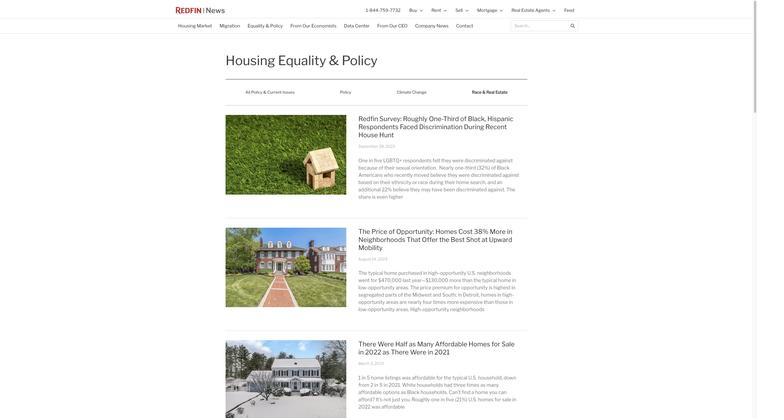 Task type: locate. For each thing, give the bounding box(es) containing it.
1 vertical spatial 5
[[380, 383, 383, 389]]

times inside 1 in 5 home listings was affordable for the typical u.s. household, down from 2 in 5 in 2021. white households had three times as many affordable options as black households. can't find a home you can afford? it's not just you. roughly one in five (21%) u.s. homes for sale in 2022 was affordable
[[467, 383, 480, 389]]

economists
[[312, 23, 337, 29]]

roughly inside 1 in 5 home listings was affordable for the typical u.s. household, down from 2 in 5 in 2021. white households had three times as many affordable options as black households. can't find a home you can afford? it's not just you. roughly one in five (21%) u.s. homes for sale in 2022 was affordable
[[412, 398, 430, 403]]

contact link
[[453, 20, 477, 32]]

equality & policy
[[248, 23, 283, 29]]

for left sale
[[492, 341, 501, 349]]

opportunity down "$470,000"
[[368, 285, 395, 291]]

0 vertical spatial there
[[359, 341, 377, 349]]

high- down highest
[[503, 293, 514, 298]]

half
[[396, 341, 408, 349]]

roughly inside redfin survey: roughly one-third of black, hispanic respondents faced discrimination during recent house hunt
[[403, 115, 428, 123]]

company news
[[416, 23, 449, 29]]

company
[[416, 23, 436, 29]]

0 vertical spatial low-
[[359, 285, 368, 291]]

climate
[[397, 90, 412, 95]]

discriminated down (32%) on the right top of page
[[471, 173, 502, 178]]

0 horizontal spatial believe
[[393, 187, 409, 193]]

faced
[[400, 123, 418, 131]]

from our economists link
[[287, 20, 341, 32]]

black down white
[[407, 390, 420, 396]]

1 horizontal spatial is
[[489, 285, 493, 291]]

who
[[384, 173, 394, 178]]

against
[[497, 158, 513, 164], [503, 173, 520, 178]]

1 vertical spatial low-
[[359, 307, 368, 313]]

housing market link
[[175, 20, 216, 32]]

our left the "economists"
[[303, 23, 311, 29]]

as
[[409, 341, 416, 349], [383, 349, 390, 357], [481, 383, 486, 389], [401, 390, 406, 396]]

our for ceo
[[390, 23, 398, 29]]

2023
[[386, 144, 395, 149], [378, 257, 388, 262], [375, 362, 384, 367]]

u.s. down the a
[[469, 398, 477, 403]]

march 3, 2023
[[359, 362, 384, 367]]

0 horizontal spatial our
[[303, 23, 311, 29]]

lgbtq+
[[384, 158, 402, 164]]

2 vertical spatial typical
[[453, 376, 468, 381]]

1 vertical spatial neighborhoods
[[451, 307, 485, 313]]

were down one-
[[459, 173, 470, 178]]

neighborhoods
[[477, 271, 512, 277], [451, 307, 485, 313]]

the right against.
[[507, 187, 516, 193]]

opportunity
[[440, 271, 467, 277], [368, 285, 395, 291], [462, 285, 488, 291], [359, 300, 385, 306], [368, 307, 395, 313], [423, 307, 450, 313]]

higher
[[389, 194, 403, 200]]

and left 'an'
[[488, 180, 496, 185]]

is left highest
[[489, 285, 493, 291]]

and
[[488, 180, 496, 185], [433, 293, 442, 298]]

affordable down the 2
[[359, 390, 382, 396]]

the left best
[[440, 236, 450, 244]]

0 vertical spatial is
[[372, 194, 376, 200]]

than up detroit,
[[463, 278, 473, 284]]

2022 up 3,
[[365, 349, 382, 357]]

0 vertical spatial was
[[402, 376, 411, 381]]

0 vertical spatial they
[[442, 158, 452, 164]]

0 vertical spatial and
[[488, 180, 496, 185]]

0 vertical spatial homes
[[481, 293, 497, 298]]

the
[[507, 187, 516, 193], [359, 228, 370, 236], [359, 271, 368, 277], [411, 285, 419, 291]]

0 horizontal spatial were
[[378, 341, 394, 349]]

affordable up households at bottom
[[412, 376, 436, 381]]

than left the those
[[484, 300, 494, 306]]

segregated
[[359, 293, 385, 298]]

data center link
[[341, 20, 374, 32]]

five
[[374, 158, 383, 164], [446, 398, 454, 403]]

in inside 'the price of opportunity: homes cost 38% more in neighborhoods that offer the best shot at upward mobility'
[[507, 228, 513, 236]]

0 vertical spatial equality
[[248, 23, 265, 29]]

white
[[402, 383, 416, 389]]

1 low- from the top
[[359, 285, 368, 291]]

28,
[[379, 144, 385, 149]]

1 vertical spatial is
[[489, 285, 493, 291]]

because
[[359, 165, 378, 171]]

5 up from
[[367, 376, 370, 381]]

real right mortgage link
[[512, 8, 521, 13]]

None search field
[[511, 20, 579, 31]]

affordable down just
[[382, 405, 405, 410]]

2023 for in
[[375, 362, 384, 367]]

1 horizontal spatial and
[[488, 180, 496, 185]]

0 vertical spatial 5
[[367, 376, 370, 381]]

2023 right 14,
[[378, 257, 388, 262]]

recent
[[486, 123, 507, 131]]

september
[[359, 144, 378, 149]]

roughly up 'faced' at the right
[[403, 115, 428, 123]]

just
[[392, 398, 401, 403]]

high- up the year—$130,000 at the bottom right of page
[[428, 271, 440, 277]]

is
[[372, 194, 376, 200], [489, 285, 493, 291]]

september 28, 2023
[[359, 144, 395, 149]]

1 vertical spatial typical
[[483, 278, 497, 284]]

more down south;
[[447, 300, 459, 306]]

affordable
[[412, 376, 436, 381], [359, 390, 382, 396], [382, 405, 405, 410]]

estate left agents
[[522, 8, 535, 13]]

homes up the those
[[481, 293, 497, 298]]

1 horizontal spatial were
[[410, 349, 427, 357]]

1 in 5 home listings was affordable for the typical u.s. household, down from 2 in 5 in 2021. white households had three times as many affordable options as black households. can't find a home you can afford? it's not just you. roughly one in five (21%) u.s. homes for sale in 2022 was affordable
[[359, 376, 517, 410]]

went
[[359, 278, 370, 284]]

as left many
[[481, 383, 486, 389]]

home up highest
[[499, 278, 511, 284]]

housing for housing equality & policy
[[226, 53, 275, 69]]

sexual
[[396, 165, 411, 171]]

1 horizontal spatial high-
[[503, 293, 514, 298]]

2 our from the left
[[390, 23, 398, 29]]

1 vertical spatial areas.
[[396, 307, 410, 313]]

one in five lgbtq+ respondents felt they were discriminated against because of their sexual orientation.  nearly one-third (32%) of black americans who recently moved believe they were discriminated against based on their ethnicity or race during their home search, and an additional 22% believe they may have been discriminated against. the share is even higher
[[359, 158, 520, 200]]

1 horizontal spatial homes
[[469, 341, 491, 349]]

were up one-
[[453, 158, 464, 164]]

was up white
[[402, 376, 411, 381]]

0 vertical spatial five
[[374, 158, 383, 164]]

low- down segregated
[[359, 307, 368, 313]]

1 vertical spatial black
[[407, 390, 420, 396]]

redfin
[[359, 115, 378, 123]]

south;
[[443, 293, 457, 298]]

low- down went
[[359, 285, 368, 291]]

typical
[[369, 271, 384, 277], [483, 278, 497, 284], [453, 376, 468, 381]]

1 horizontal spatial our
[[390, 23, 398, 29]]

five up because
[[374, 158, 383, 164]]

current
[[268, 90, 282, 95]]

best
[[451, 236, 465, 244]]

1 vertical spatial real
[[487, 90, 495, 95]]

of up are
[[398, 293, 403, 298]]

of right third at the top of the page
[[461, 115, 467, 123]]

times right four
[[433, 300, 446, 306]]

2023 right 3,
[[375, 362, 384, 367]]

policy
[[270, 23, 283, 29], [342, 53, 378, 69], [251, 90, 263, 95], [340, 90, 352, 95]]

hispanic
[[488, 115, 514, 123]]

2023 for neighborhoods
[[378, 257, 388, 262]]

1 vertical spatial high-
[[503, 293, 514, 298]]

black inside 1 in 5 home listings was affordable for the typical u.s. household, down from 2 in 5 in 2021. white households had three times as many affordable options as black households. can't find a home you can afford? it's not just you. roughly one in five (21%) u.s. homes for sale in 2022 was affordable
[[407, 390, 420, 396]]

roughly left the one
[[412, 398, 430, 403]]

2 vertical spatial 2023
[[375, 362, 384, 367]]

0 vertical spatial housing
[[178, 23, 196, 29]]

household,
[[478, 376, 503, 381]]

0 vertical spatial were
[[453, 158, 464, 164]]

1 vertical spatial 2023
[[378, 257, 388, 262]]

1 vertical spatial estate
[[496, 90, 508, 95]]

(21%)
[[455, 398, 468, 403]]

areas. down the last
[[396, 285, 410, 291]]

believe down ethnicity
[[393, 187, 409, 193]]

u.s. up detroit,
[[468, 271, 476, 277]]

0 vertical spatial roughly
[[403, 115, 428, 123]]

1 vertical spatial affordable
[[359, 390, 382, 396]]

2023 right 28,
[[386, 144, 395, 149]]

is left even
[[372, 194, 376, 200]]

against up 'an'
[[497, 158, 513, 164]]

0 horizontal spatial equality
[[248, 23, 265, 29]]

of right price
[[389, 228, 395, 236]]

5
[[367, 376, 370, 381], [380, 383, 383, 389]]

0 vertical spatial real
[[512, 8, 521, 13]]

0 horizontal spatial five
[[374, 158, 383, 164]]

is inside 'one in five lgbtq+ respondents felt they were discriminated against because of their sexual orientation.  nearly one-third (32%) of black americans who recently moved believe they were discriminated against based on their ethnicity or race during their home search, and an additional 22% believe they may have been discriminated against. the share is even higher'
[[372, 194, 376, 200]]

were left half
[[378, 341, 394, 349]]

typical up went
[[369, 271, 384, 277]]

0 vertical spatial believe
[[431, 173, 447, 178]]

homes down you at the bottom right of page
[[479, 398, 494, 403]]

0 vertical spatial 2022
[[365, 349, 382, 357]]

typical up the three
[[453, 376, 468, 381]]

1 vertical spatial and
[[433, 293, 442, 298]]

more
[[450, 278, 462, 284], [447, 300, 459, 306]]

1 our from the left
[[303, 23, 311, 29]]

38%
[[474, 228, 489, 236]]

1 vertical spatial u.s.
[[469, 376, 477, 381]]

race
[[472, 90, 482, 95]]

1 horizontal spatial housing
[[226, 53, 275, 69]]

times inside "the typical home purchased in high-opportunity u.s. neighborhoods went for $470,000 last year—$130,000 more than the typical home in low-opportunity areas. the price premium for opportunity is highest in segregated parts of the midwest and south; in detroit, homes in high- opportunity areas are nearly four times more expensive than those in low-opportunity areas. high-opportunity neighborhoods"
[[433, 300, 446, 306]]

redfin real estate news image
[[175, 5, 226, 16]]

opportunity up detroit,
[[462, 285, 488, 291]]

1 vertical spatial than
[[484, 300, 494, 306]]

22%
[[382, 187, 392, 193]]

for up households at bottom
[[437, 376, 443, 381]]

against up against.
[[503, 173, 520, 178]]

those
[[495, 300, 508, 306]]

sell link
[[451, 0, 473, 21]]

on
[[374, 180, 379, 185]]

and down premium
[[433, 293, 442, 298]]

areas.
[[396, 285, 410, 291], [396, 307, 410, 313]]

they down or
[[411, 187, 421, 193]]

the price of opportunity: homes cost 38% more in neighborhoods that offer the best shot at upward mobility
[[359, 228, 513, 252]]

0 horizontal spatial housing
[[178, 23, 196, 29]]

1 horizontal spatial five
[[446, 398, 454, 403]]

is inside "the typical home purchased in high-opportunity u.s. neighborhoods went for $470,000 last year—$130,000 more than the typical home in low-opportunity areas. the price premium for opportunity is highest in segregated parts of the midwest and south; in detroit, homes in high- opportunity areas are nearly four times more expensive than those in low-opportunity areas. high-opportunity neighborhoods"
[[489, 285, 493, 291]]

1 vertical spatial homes
[[469, 341, 491, 349]]

opportunity down segregated
[[359, 300, 385, 306]]

typical inside 1 in 5 home listings was affordable for the typical u.s. household, down from 2 in 5 in 2021. white households had three times as many affordable options as black households. can't find a home you can afford? it's not just you. roughly one in five (21%) u.s. homes for sale in 2022 was affordable
[[453, 376, 468, 381]]

1 horizontal spatial from
[[378, 23, 389, 29]]

the left price
[[359, 228, 370, 236]]

0 vertical spatial homes
[[436, 228, 457, 236]]

rent link
[[428, 0, 451, 21]]

was down it's
[[372, 405, 381, 410]]

1 vertical spatial believe
[[393, 187, 409, 193]]

five inside 1 in 5 home listings was affordable for the typical u.s. household, down from 2 in 5 in 2021. white households had three times as many affordable options as black households. can't find a home you can afford? it's not just you. roughly one in five (21%) u.s. homes for sale in 2022 was affordable
[[446, 398, 454, 403]]

neighborhoods down the expensive
[[451, 307, 485, 313]]

discriminated down search,
[[456, 187, 487, 193]]

1 horizontal spatial estate
[[522, 8, 535, 13]]

0 vertical spatial times
[[433, 300, 446, 306]]

they up nearly
[[442, 158, 452, 164]]

the up went
[[359, 271, 368, 277]]

0 horizontal spatial than
[[463, 278, 473, 284]]

or
[[413, 180, 417, 185]]

race
[[419, 180, 428, 185]]

0 horizontal spatial typical
[[369, 271, 384, 277]]

estate right race
[[496, 90, 508, 95]]

0 horizontal spatial real
[[487, 90, 495, 95]]

0 vertical spatial high-
[[428, 271, 440, 277]]

typical up highest
[[483, 278, 497, 284]]

1 vertical spatial homes
[[479, 398, 494, 403]]

for up south;
[[454, 285, 461, 291]]

price
[[372, 228, 388, 236]]

policy inside all policy & current issues link
[[251, 90, 263, 95]]

0 horizontal spatial estate
[[496, 90, 508, 95]]

0 horizontal spatial 5
[[367, 376, 370, 381]]

2 from from the left
[[378, 23, 389, 29]]

roughly
[[403, 115, 428, 123], [412, 398, 430, 403]]

0 horizontal spatial is
[[372, 194, 376, 200]]

1 vertical spatial housing
[[226, 53, 275, 69]]

u.s. up the a
[[469, 376, 477, 381]]

0 vertical spatial 2023
[[386, 144, 395, 149]]

1 vertical spatial times
[[467, 383, 480, 389]]

neighborhoods up highest
[[477, 271, 512, 277]]

1 horizontal spatial real
[[512, 8, 521, 13]]

home down one-
[[457, 180, 470, 185]]

were down the many
[[410, 349, 427, 357]]

against.
[[488, 187, 506, 193]]

5 right the 2
[[380, 383, 383, 389]]

1-
[[366, 8, 370, 13]]

five down the can't
[[446, 398, 454, 403]]

the up 'had'
[[444, 376, 452, 381]]

1 horizontal spatial equality
[[278, 53, 326, 69]]

their up the 22%
[[380, 180, 391, 185]]

nearly
[[440, 165, 454, 171]]

black up 'an'
[[497, 165, 510, 171]]

five inside 'one in five lgbtq+ respondents felt they were discriminated against because of their sexual orientation.  nearly one-third (32%) of black americans who recently moved believe they were discriminated against based on their ethnicity or race during their home search, and an additional 22% believe they may have been discriminated against. the share is even higher'
[[374, 158, 383, 164]]

believe up during
[[431, 173, 447, 178]]

home up "$470,000"
[[385, 271, 398, 277]]

1 horizontal spatial believe
[[431, 173, 447, 178]]

0 horizontal spatial times
[[433, 300, 446, 306]]

0 vertical spatial than
[[463, 278, 473, 284]]

more up premium
[[450, 278, 462, 284]]

all policy & current issues link
[[226, 86, 315, 99]]

homes
[[481, 293, 497, 298], [479, 398, 494, 403]]

there up march
[[359, 341, 377, 349]]

0 vertical spatial u.s.
[[468, 271, 476, 277]]

& inside "link"
[[266, 23, 269, 29]]

agents
[[536, 8, 550, 13]]

1 vertical spatial five
[[446, 398, 454, 403]]

areas. down are
[[396, 307, 410, 313]]

real right race
[[487, 90, 495, 95]]

0 horizontal spatial and
[[433, 293, 442, 298]]

times
[[433, 300, 446, 306], [467, 383, 480, 389]]

1 vertical spatial 2022
[[359, 405, 371, 410]]

times up the a
[[467, 383, 480, 389]]

share
[[359, 194, 371, 200]]

1-844-759-7732
[[366, 8, 401, 13]]

home right the a
[[476, 390, 489, 396]]

there were half as many affordable homes for sale in 2022 as there were in 2021
[[359, 341, 515, 357]]

down
[[504, 376, 517, 381]]

march
[[359, 362, 370, 367]]

august
[[359, 257, 371, 262]]

black inside 'one in five lgbtq+ respondents felt they were discriminated against because of their sexual orientation.  nearly one-third (32%) of black americans who recently moved believe they were discriminated against based on their ethnicity or race during their home search, and an additional 22% believe they may have been discriminated against. the share is even higher'
[[497, 165, 510, 171]]

homes inside "the typical home purchased in high-opportunity u.s. neighborhoods went for $470,000 last year—$130,000 more than the typical home in low-opportunity areas. the price premium for opportunity is highest in segregated parts of the midwest and south; in detroit, homes in high- opportunity areas are nearly four times more expensive than those in low-opportunity areas. high-opportunity neighborhoods"
[[481, 293, 497, 298]]

0 horizontal spatial black
[[407, 390, 420, 396]]

2023 for faced
[[386, 144, 395, 149]]

0 horizontal spatial there
[[359, 341, 377, 349]]

rent
[[432, 8, 441, 13]]

1 vertical spatial there
[[391, 349, 409, 357]]

equality inside "link"
[[248, 23, 265, 29]]

our left the ceo
[[390, 23, 398, 29]]

discriminated up (32%) on the right top of page
[[465, 158, 496, 164]]

1 from from the left
[[291, 23, 302, 29]]

0 vertical spatial more
[[450, 278, 462, 284]]

1 horizontal spatial than
[[484, 300, 494, 306]]

0 horizontal spatial homes
[[436, 228, 457, 236]]

contact
[[457, 23, 474, 29]]

there down half
[[391, 349, 409, 357]]

0 vertical spatial areas.
[[396, 285, 410, 291]]

market
[[197, 23, 212, 29]]

nearly
[[408, 300, 422, 306]]

the inside 'the price of opportunity: homes cost 38% more in neighborhoods that offer the best shot at upward mobility'
[[359, 228, 370, 236]]



Task type: describe. For each thing, give the bounding box(es) containing it.
0 vertical spatial typical
[[369, 271, 384, 277]]

opportunity:
[[397, 228, 434, 236]]

mortgage link
[[473, 0, 508, 21]]

policy link
[[320, 86, 372, 99]]

more
[[490, 228, 506, 236]]

opportunity up premium
[[440, 271, 467, 277]]

households
[[417, 383, 443, 389]]

based
[[359, 180, 373, 185]]

respondents
[[403, 158, 432, 164]]

for down you at the bottom right of page
[[495, 398, 502, 403]]

1 horizontal spatial was
[[402, 376, 411, 381]]

844-
[[370, 8, 380, 13]]

many
[[487, 383, 499, 389]]

respondents
[[359, 123, 399, 131]]

3,
[[371, 362, 374, 367]]

been
[[444, 187, 455, 193]]

1 vertical spatial discriminated
[[471, 173, 502, 178]]

three
[[454, 383, 466, 389]]

1 vertical spatial they
[[448, 173, 458, 178]]

of right (32%) on the right top of page
[[492, 165, 496, 171]]

price
[[420, 285, 432, 291]]

2 areas. from the top
[[396, 307, 410, 313]]

1 vertical spatial was
[[372, 405, 381, 410]]

buy
[[410, 8, 418, 13]]

homes inside there were half as many affordable homes for sale in 2022 as there were in 2021
[[469, 341, 491, 349]]

ceo
[[399, 23, 408, 29]]

of inside redfin survey: roughly one-third of black, hispanic respondents faced discrimination during recent house hunt
[[461, 115, 467, 123]]

one-
[[429, 115, 443, 123]]

from for from our economists
[[291, 23, 302, 29]]

buy link
[[405, 0, 428, 21]]

2022 inside there were half as many affordable homes for sale in 2022 as there were in 2021
[[365, 349, 382, 357]]

sell
[[456, 8, 463, 13]]

from for from our ceo
[[378, 23, 389, 29]]

can
[[499, 390, 507, 396]]

change
[[412, 90, 427, 95]]

the price of opportunity: homes cost 38% more in neighborhoods that offer the best shot at upward mobility link
[[359, 228, 513, 252]]

2022 inside 1 in 5 home listings was affordable for the typical u.s. household, down from 2 in 5 in 2021. white households had three times as many affordable options as black households. can't find a home you can afford? it's not just you. roughly one in five (21%) u.s. homes for sale in 2022 was affordable
[[359, 405, 371, 410]]

2 vertical spatial u.s.
[[469, 398, 477, 403]]

1 vertical spatial were
[[459, 173, 470, 178]]

1 vertical spatial equality
[[278, 53, 326, 69]]

company news link
[[412, 20, 453, 32]]

2 vertical spatial they
[[411, 187, 421, 193]]

find
[[462, 390, 471, 396]]

ethnicity
[[392, 180, 412, 185]]

all policy & current issues
[[246, 90, 295, 95]]

mobility
[[359, 244, 383, 252]]

homes inside 'the price of opportunity: homes cost 38% more in neighborhoods that offer the best shot at upward mobility'
[[436, 228, 457, 236]]

the up midwest
[[411, 285, 419, 291]]

housing for housing market
[[178, 23, 196, 29]]

14,
[[372, 257, 377, 262]]

0 vertical spatial neighborhoods
[[477, 271, 512, 277]]

you.
[[402, 398, 411, 403]]

1 vertical spatial against
[[503, 173, 520, 178]]

had
[[444, 383, 453, 389]]

home inside 'one in five lgbtq+ respondents felt they were discriminated against because of their sexual orientation.  nearly one-third (32%) of black americans who recently moved believe they were discriminated against based on their ethnicity or race during their home search, and an additional 22% believe they may have been discriminated against. the share is even higher'
[[457, 180, 470, 185]]

at
[[482, 236, 488, 244]]

migration
[[220, 23, 240, 29]]

many
[[418, 341, 434, 349]]

policy inside policy link
[[340, 90, 352, 95]]

from our ceo link
[[374, 20, 412, 32]]

Search... search field
[[511, 21, 568, 31]]

feed
[[565, 8, 575, 13]]

homes inside 1 in 5 home listings was affordable for the typical u.s. household, down from 2 in 5 in 2021. white households had three times as many affordable options as black households. can't find a home you can afford? it's not just you. roughly one in five (21%) u.s. homes for sale in 2022 was affordable
[[479, 398, 494, 403]]

that
[[407, 236, 421, 244]]

and inside "the typical home purchased in high-opportunity u.s. neighborhoods went for $470,000 last year—$130,000 more than the typical home in low-opportunity areas. the price premium for opportunity is highest in segregated parts of the midwest and south; in detroit, homes in high- opportunity areas are nearly four times more expensive than those in low-opportunity areas. high-opportunity neighborhoods"
[[433, 293, 442, 298]]

1
[[359, 376, 361, 381]]

of inside "the typical home purchased in high-opportunity u.s. neighborhoods went for $470,000 last year—$130,000 more than the typical home in low-opportunity areas. the price premium for opportunity is highest in segregated parts of the midwest and south; in detroit, homes in high- opportunity areas are nearly four times more expensive than those in low-opportunity areas. high-opportunity neighborhoods"
[[398, 293, 403, 298]]

1 vertical spatial more
[[447, 300, 459, 306]]

from our economists
[[291, 23, 337, 29]]

the inside 1 in 5 home listings was affordable for the typical u.s. household, down from 2 in 5 in 2021. white households had three times as many affordable options as black households. can't find a home you can afford? it's not just you. roughly one in five (21%) u.s. homes for sale in 2022 was affordable
[[444, 376, 452, 381]]

offer
[[422, 236, 438, 244]]

affordable
[[436, 341, 468, 349]]

the up detroit,
[[474, 278, 481, 284]]

the inside 'one in five lgbtq+ respondents felt they were discriminated against because of their sexual orientation.  nearly one-third (32%) of black americans who recently moved believe they were discriminated against based on their ethnicity or race during their home search, and an additional 22% believe they may have been discriminated against. the share is even higher'
[[507, 187, 516, 193]]

afford?
[[359, 398, 375, 403]]

2
[[371, 383, 374, 389]]

redfin survey: roughly one-third of black, hispanic respondents faced discrimination during recent house hunt link
[[359, 115, 514, 139]]

2 vertical spatial affordable
[[382, 405, 405, 410]]

the inside 'the price of opportunity: homes cost 38% more in neighborhoods that offer the best shot at upward mobility'
[[440, 236, 450, 244]]

purchased
[[399, 271, 422, 277]]

housing market
[[178, 23, 212, 29]]

1 horizontal spatial 5
[[380, 383, 383, 389]]

americans
[[359, 173, 383, 178]]

as right half
[[409, 341, 416, 349]]

0 vertical spatial against
[[497, 158, 513, 164]]

the typical home purchased in high-opportunity u.s. neighborhoods went for $470,000 last year—$130,000 more than the typical home in low-opportunity areas. the price premium for opportunity is highest in segregated parts of the midwest and south; in detroit, homes in high- opportunity areas are nearly four times more expensive than those in low-opportunity areas. high-opportunity neighborhoods
[[359, 271, 517, 313]]

for right went
[[371, 278, 378, 284]]

the up are
[[404, 293, 412, 298]]

in inside 'one in five lgbtq+ respondents felt they were discriminated against because of their sexual orientation.  nearly one-third (32%) of black americans who recently moved believe they were discriminated against based on their ethnicity or race during their home search, and an additional 22% believe they may have been discriminated against. the share is even higher'
[[369, 158, 373, 164]]

home up the 2
[[371, 376, 384, 381]]

black,
[[468, 115, 486, 123]]

2 vertical spatial discriminated
[[456, 187, 487, 193]]

high-
[[411, 307, 423, 313]]

our for economists
[[303, 23, 311, 29]]

one
[[431, 398, 440, 403]]

0 vertical spatial discriminated
[[465, 158, 496, 164]]

year—$130,000
[[412, 278, 449, 284]]

housing equality & policy
[[226, 53, 378, 69]]

and inside 'one in five lgbtq+ respondents felt they were discriminated against because of their sexual orientation.  nearly one-third (32%) of black americans who recently moved believe they were discriminated against based on their ethnicity or race during their home search, and an additional 22% believe they may have been discriminated against. the share is even higher'
[[488, 180, 496, 185]]

for inside there were half as many affordable homes for sale in 2022 as there were in 2021
[[492, 341, 501, 349]]

third
[[443, 115, 459, 123]]

1 horizontal spatial there
[[391, 349, 409, 357]]

during
[[429, 180, 444, 185]]

their up who
[[385, 165, 395, 171]]

759-
[[380, 8, 390, 13]]

0 vertical spatial were
[[378, 341, 394, 349]]

0 vertical spatial estate
[[522, 8, 535, 13]]

search image
[[571, 24, 575, 28]]

survey:
[[380, 115, 402, 123]]

policy inside the equality & policy "link"
[[270, 23, 283, 29]]

climate change link
[[377, 86, 447, 99]]

u.s. inside "the typical home purchased in high-opportunity u.s. neighborhoods went for $470,000 last year—$130,000 more than the typical home in low-opportunity areas. the price premium for opportunity is highest in segregated parts of the midwest and south; in detroit, homes in high- opportunity areas are nearly four times more expensive than those in low-opportunity areas. high-opportunity neighborhoods"
[[468, 271, 476, 277]]

expensive
[[460, 300, 483, 306]]

households.
[[421, 390, 448, 396]]

0 vertical spatial affordable
[[412, 376, 436, 381]]

2021.
[[389, 383, 401, 389]]

of inside 'the price of opportunity: homes cost 38% more in neighborhoods that offer the best shot at upward mobility'
[[389, 228, 395, 236]]

you
[[490, 390, 498, 396]]

additional
[[359, 187, 381, 193]]

issues
[[283, 90, 295, 95]]

discrimination
[[420, 123, 463, 131]]

not
[[384, 398, 391, 403]]

real estate agents link
[[508, 0, 560, 21]]

as up march 3, 2023
[[383, 349, 390, 357]]

mortgage
[[478, 8, 498, 13]]

opportunity down four
[[423, 307, 450, 313]]

2 low- from the top
[[359, 307, 368, 313]]

real estate agents
[[512, 8, 550, 13]]

detroit,
[[463, 293, 480, 298]]

last
[[403, 278, 411, 284]]

their up been
[[445, 180, 456, 185]]

four
[[423, 300, 432, 306]]

2 horizontal spatial typical
[[483, 278, 497, 284]]

1 areas. from the top
[[396, 285, 410, 291]]

one
[[359, 158, 368, 164]]

midwest
[[413, 293, 432, 298]]

(32%)
[[477, 165, 491, 171]]

it's
[[376, 398, 383, 403]]

hunt
[[380, 131, 394, 139]]

as up you.
[[401, 390, 406, 396]]

0 horizontal spatial high-
[[428, 271, 440, 277]]

1 vertical spatial were
[[410, 349, 427, 357]]

there were half as many affordable homes for sale in 2022 as there were in 2021 link
[[359, 341, 515, 357]]

of up the americans
[[379, 165, 384, 171]]

during
[[464, 123, 484, 131]]

opportunity down areas
[[368, 307, 395, 313]]

news
[[437, 23, 449, 29]]



Task type: vqa. For each thing, say whether or not it's contained in the screenshot.
CONCIERGE SERVICE link
no



